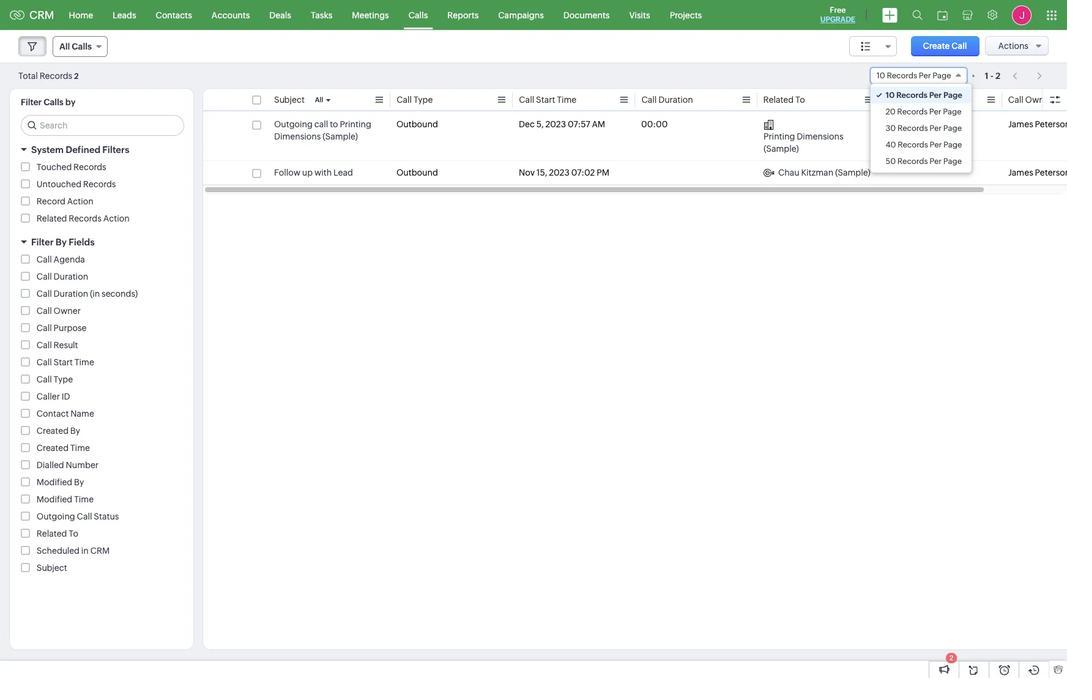 Task type: locate. For each thing, give the bounding box(es) containing it.
related to up scheduled
[[37, 529, 78, 539]]

2 horizontal spatial calls
[[409, 10, 428, 20]]

owner up purpose
[[54, 306, 81, 316]]

start
[[536, 95, 555, 105], [54, 357, 73, 367]]

by up the created time
[[70, 426, 80, 436]]

0 vertical spatial outgoing
[[274, 119, 313, 129]]

subject up the outgoing call to printing dimensions (sample)
[[274, 95, 305, 105]]

page up '10 records per page' option
[[933, 71, 952, 80]]

peterson
[[1035, 119, 1068, 129], [1035, 168, 1068, 178]]

printing
[[340, 119, 371, 129], [764, 132, 795, 141]]

0 horizontal spatial 10
[[877, 71, 886, 80]]

2 vertical spatial calls
[[44, 97, 63, 107]]

0 vertical spatial call duration
[[642, 95, 693, 105]]

0 vertical spatial modified
[[37, 477, 72, 487]]

records inside 'field'
[[887, 71, 918, 80]]

contact down caller id
[[37, 409, 69, 419]]

1 vertical spatial crm
[[90, 546, 110, 556]]

10 records per page
[[877, 71, 952, 80], [886, 91, 963, 100]]

1 horizontal spatial all
[[315, 96, 323, 103]]

0 vertical spatial contact name
[[886, 95, 944, 105]]

1 vertical spatial outbound
[[397, 168, 438, 178]]

50
[[886, 157, 896, 166]]

0 vertical spatial call start time
[[519, 95, 577, 105]]

system defined filters button
[[10, 139, 193, 160]]

1 vertical spatial all
[[315, 96, 323, 103]]

by
[[65, 97, 76, 107]]

1 horizontal spatial (sample)
[[764, 144, 799, 154]]

1 vertical spatial 2023
[[549, 168, 570, 178]]

5,
[[537, 119, 544, 129]]

1 vertical spatial 10
[[886, 91, 895, 100]]

1 vertical spatial printing
[[764, 132, 795, 141]]

printing dimensions (sample)
[[764, 132, 844, 154]]

1 peterson from the top
[[1035, 119, 1068, 129]]

1 vertical spatial modified
[[37, 495, 72, 504]]

filter calls by
[[21, 97, 76, 107]]

contact up 20
[[886, 95, 919, 105]]

leads link
[[103, 0, 146, 30]]

related to
[[764, 95, 806, 105], [37, 529, 78, 539]]

james for printing dimensions (sample)
[[1009, 119, 1034, 129]]

per down 30 records per page
[[930, 140, 942, 149]]

outgoing down "modified time"
[[37, 512, 75, 522]]

0 horizontal spatial calls
[[44, 97, 63, 107]]

outgoing call status
[[37, 512, 119, 522]]

printing right to
[[340, 119, 371, 129]]

james peterson for chau kitzman (sample)
[[1009, 168, 1068, 178]]

dialled number
[[37, 460, 99, 470]]

records
[[40, 71, 72, 80], [887, 71, 918, 80], [897, 91, 928, 100], [898, 107, 928, 116], [898, 124, 928, 133], [898, 140, 929, 149], [898, 157, 928, 166], [74, 162, 106, 172], [83, 179, 116, 189], [69, 214, 102, 223]]

0 horizontal spatial outgoing
[[37, 512, 75, 522]]

all
[[59, 42, 70, 51], [315, 96, 323, 103]]

contact name up 20 records per page
[[886, 95, 944, 105]]

filter for filter calls by
[[21, 97, 42, 107]]

agenda
[[54, 255, 85, 264]]

calls inside field
[[72, 42, 92, 51]]

call
[[314, 119, 328, 129]]

filter down the "total"
[[21, 97, 42, 107]]

0 vertical spatial all
[[59, 42, 70, 51]]

modified down dialled in the left of the page
[[37, 477, 72, 487]]

related up scheduled
[[37, 529, 67, 539]]

records down defined
[[74, 162, 106, 172]]

1 vertical spatial start
[[54, 357, 73, 367]]

30 records per page
[[886, 124, 962, 133]]

duration left (in
[[54, 289, 88, 299]]

0 vertical spatial outbound
[[397, 119, 438, 129]]

2 peterson from the top
[[1035, 168, 1068, 178]]

chau kitzman (sample) link
[[764, 167, 871, 179]]

start up 5,
[[536, 95, 555, 105]]

2 dimensions from the left
[[797, 132, 844, 141]]

navigation
[[1007, 67, 1049, 84]]

record
[[37, 196, 65, 206]]

None field
[[849, 36, 897, 56]]

1 horizontal spatial 2
[[950, 654, 954, 662]]

per down 40 records per page
[[930, 157, 942, 166]]

outgoing
[[274, 119, 313, 129], [37, 512, 75, 522]]

page up 40 records per page
[[944, 124, 962, 133]]

follow
[[274, 168, 301, 178]]

2
[[996, 71, 1001, 80], [74, 71, 79, 80], [950, 654, 954, 662]]

1 vertical spatial james
[[1009, 168, 1034, 178]]

owner down "actions"
[[1026, 95, 1053, 105]]

per for 30 records per page option
[[930, 124, 942, 133]]

upgrade
[[821, 15, 856, 24]]

modified down modified by
[[37, 495, 72, 504]]

name up 20 records per page
[[920, 95, 944, 105]]

all inside field
[[59, 42, 70, 51]]

related records action
[[37, 214, 130, 223]]

all up call
[[315, 96, 323, 103]]

1 vertical spatial (sample)
[[764, 144, 799, 154]]

up
[[302, 168, 313, 178]]

filter up call agenda on the left top of the page
[[31, 237, 54, 247]]

call start time up 5,
[[519, 95, 577, 105]]

(sample) for dec 5, 2023 07:57 am
[[764, 144, 799, 154]]

accounts link
[[202, 0, 260, 30]]

10 records per page up 20 records per page
[[886, 91, 963, 100]]

10 up 20
[[886, 91, 895, 100]]

printing inside the outgoing call to printing dimensions (sample)
[[340, 119, 371, 129]]

actions
[[999, 41, 1029, 51]]

create menu image
[[883, 8, 898, 22]]

dimensions
[[274, 132, 321, 141], [797, 132, 844, 141]]

1 vertical spatial outgoing
[[37, 512, 75, 522]]

1 vertical spatial call owner
[[37, 306, 81, 316]]

1 modified from the top
[[37, 477, 72, 487]]

page up 20 records per page
[[944, 91, 963, 100]]

(sample)
[[323, 132, 358, 141], [764, 144, 799, 154], [836, 168, 871, 178]]

10 up '10 records per page' option
[[877, 71, 886, 80]]

action up related records action at the top of the page
[[67, 196, 93, 206]]

1 vertical spatial filter
[[31, 237, 54, 247]]

(sample) inside printing dimensions (sample)
[[764, 144, 799, 154]]

2 horizontal spatial (sample)
[[836, 168, 871, 178]]

crm left home
[[29, 9, 54, 21]]

0 horizontal spatial call duration
[[37, 272, 88, 282]]

subject down scheduled
[[37, 563, 67, 573]]

10 inside 'field'
[[877, 71, 886, 80]]

0 vertical spatial filter
[[21, 97, 42, 107]]

untouched
[[37, 179, 81, 189]]

0 vertical spatial by
[[56, 237, 67, 247]]

james peterson for printing dimensions (sample)
[[1009, 119, 1068, 129]]

action up filter by fields dropdown button
[[103, 214, 130, 223]]

start down result
[[54, 357, 73, 367]]

time up outgoing call status
[[74, 495, 94, 504]]

dimensions down call
[[274, 132, 321, 141]]

projects
[[670, 10, 702, 20]]

0 vertical spatial james
[[1009, 119, 1034, 129]]

0 horizontal spatial related to
[[37, 529, 78, 539]]

created up dialled in the left of the page
[[37, 443, 69, 453]]

1 horizontal spatial calls
[[72, 42, 92, 51]]

by
[[56, 237, 67, 247], [70, 426, 80, 436], [74, 477, 84, 487]]

0 horizontal spatial all
[[59, 42, 70, 51]]

call inside create call "button"
[[952, 41, 968, 51]]

tasks link
[[301, 0, 342, 30]]

call result
[[37, 340, 78, 350]]

total
[[18, 71, 38, 80]]

1 horizontal spatial to
[[796, 95, 806, 105]]

outgoing left call
[[274, 119, 313, 129]]

by down number
[[74, 477, 84, 487]]

call
[[952, 41, 968, 51], [397, 95, 412, 105], [519, 95, 534, 105], [642, 95, 657, 105], [1009, 95, 1024, 105], [37, 255, 52, 264], [37, 272, 52, 282], [37, 289, 52, 299], [37, 306, 52, 316], [37, 323, 52, 333], [37, 340, 52, 350], [37, 357, 52, 367], [37, 375, 52, 384], [77, 512, 92, 522]]

call agenda
[[37, 255, 85, 264]]

call duration down call agenda on the left top of the page
[[37, 272, 88, 282]]

40 records per page option
[[871, 137, 972, 153]]

call owner up call purpose
[[37, 306, 81, 316]]

1 vertical spatial contact name
[[37, 409, 94, 419]]

(sample) down to
[[323, 132, 358, 141]]

2023 right 5,
[[546, 119, 566, 129]]

per for '10 records per page' option
[[930, 91, 942, 100]]

records up fields
[[69, 214, 102, 223]]

1 horizontal spatial action
[[103, 214, 130, 223]]

(sample) up chau
[[764, 144, 799, 154]]

james for chau kitzman (sample)
[[1009, 168, 1034, 178]]

modified for modified by
[[37, 477, 72, 487]]

1 vertical spatial subject
[[37, 563, 67, 573]]

visits link
[[620, 0, 660, 30]]

page inside option
[[944, 124, 962, 133]]

(sample) right "kitzman"
[[836, 168, 871, 178]]

2 inside total records 2
[[74, 71, 79, 80]]

created for created time
[[37, 443, 69, 453]]

1 horizontal spatial related to
[[764, 95, 806, 105]]

crm
[[29, 9, 54, 21], [90, 546, 110, 556]]

created up the created time
[[37, 426, 69, 436]]

row group
[[203, 113, 1068, 185]]

page for 30 records per page option
[[944, 124, 962, 133]]

per up 30 records per page
[[930, 107, 942, 116]]

0 vertical spatial printing
[[340, 119, 371, 129]]

2023 for 07:02
[[549, 168, 570, 178]]

subject
[[274, 95, 305, 105], [37, 563, 67, 573]]

1 vertical spatial james peterson
[[1009, 168, 1068, 178]]

per inside option
[[930, 124, 942, 133]]

filter for filter by fields
[[31, 237, 54, 247]]

page down 40 records per page
[[944, 157, 962, 166]]

home link
[[59, 0, 103, 30]]

per
[[919, 71, 931, 80], [930, 91, 942, 100], [930, 107, 942, 116], [930, 124, 942, 133], [930, 140, 942, 149], [930, 157, 942, 166]]

owner
[[1026, 95, 1053, 105], [54, 306, 81, 316]]

0 horizontal spatial to
[[69, 529, 78, 539]]

duration
[[659, 95, 693, 105], [54, 272, 88, 282], [54, 289, 88, 299]]

projects link
[[660, 0, 712, 30]]

accounts
[[212, 10, 250, 20]]

records up 30 records per page option
[[898, 107, 928, 116]]

seconds)
[[102, 289, 138, 299]]

related down the record
[[37, 214, 67, 223]]

call type
[[397, 95, 433, 105], [37, 375, 73, 384]]

time up dec 5, 2023 07:57 am
[[557, 95, 577, 105]]

2 outbound from the top
[[397, 168, 438, 178]]

call owner down "actions"
[[1009, 95, 1053, 105]]

0 horizontal spatial action
[[67, 196, 93, 206]]

1 vertical spatial to
[[69, 529, 78, 539]]

tasks
[[311, 10, 333, 20]]

page up 30 records per page
[[943, 107, 962, 116]]

to up scheduled in crm
[[69, 529, 78, 539]]

1 horizontal spatial contact
[[886, 95, 919, 105]]

contact name down id
[[37, 409, 94, 419]]

0 vertical spatial owner
[[1026, 95, 1053, 105]]

follow up with lead
[[274, 168, 353, 178]]

calls down home
[[72, 42, 92, 51]]

printing up chau
[[764, 132, 795, 141]]

create call button
[[911, 36, 980, 56]]

0 vertical spatial 10 records per page
[[877, 71, 952, 80]]

1 vertical spatial peterson
[[1035, 168, 1068, 178]]

search image
[[913, 10, 923, 20]]

outbound for outgoing call to printing dimensions (sample)
[[397, 119, 438, 129]]

dec
[[519, 119, 535, 129]]

0 horizontal spatial subject
[[37, 563, 67, 573]]

contact
[[886, 95, 919, 105], [37, 409, 69, 419]]

filter inside dropdown button
[[31, 237, 54, 247]]

All Calls field
[[53, 36, 108, 57]]

0 horizontal spatial crm
[[29, 9, 54, 21]]

related up printing dimensions (sample) at the top right
[[764, 95, 794, 105]]

(sample) for nov 15, 2023 07:02 pm
[[836, 168, 871, 178]]

per up '10 records per page' option
[[919, 71, 931, 80]]

peterson for chau kitzman (sample)
[[1035, 168, 1068, 178]]

call owner
[[1009, 95, 1053, 105], [37, 306, 81, 316]]

1 vertical spatial calls
[[72, 42, 92, 51]]

0 vertical spatial calls
[[409, 10, 428, 20]]

1 vertical spatial call duration
[[37, 272, 88, 282]]

1 vertical spatial name
[[71, 409, 94, 419]]

1 vertical spatial type
[[54, 375, 73, 384]]

0 vertical spatial crm
[[29, 9, 54, 21]]

10 records per page up '10 records per page' option
[[877, 71, 952, 80]]

2 vertical spatial by
[[74, 477, 84, 487]]

list box
[[871, 84, 972, 173]]

0 vertical spatial subject
[[274, 95, 305, 105]]

outgoing inside the outgoing call to printing dimensions (sample)
[[274, 119, 313, 129]]

2 james peterson from the top
[[1009, 168, 1068, 178]]

to up printing dimensions (sample) link
[[796, 95, 806, 105]]

name up created by
[[71, 409, 94, 419]]

0 vertical spatial call owner
[[1009, 95, 1053, 105]]

records down 40 records per page option
[[898, 157, 928, 166]]

1 horizontal spatial printing
[[764, 132, 795, 141]]

by up call agenda on the left top of the page
[[56, 237, 67, 247]]

1 vertical spatial by
[[70, 426, 80, 436]]

0 horizontal spatial call type
[[37, 375, 73, 384]]

1 vertical spatial duration
[[54, 272, 88, 282]]

1 horizontal spatial crm
[[90, 546, 110, 556]]

related
[[764, 95, 794, 105], [37, 214, 67, 223], [37, 529, 67, 539]]

with
[[315, 168, 332, 178]]

1 vertical spatial call start time
[[37, 357, 94, 367]]

0 vertical spatial 10
[[877, 71, 886, 80]]

calls left by
[[44, 97, 63, 107]]

2 james from the top
[[1009, 168, 1034, 178]]

dimensions inside printing dimensions (sample)
[[797, 132, 844, 141]]

duration down agenda
[[54, 272, 88, 282]]

1 created from the top
[[37, 426, 69, 436]]

1 outbound from the top
[[397, 119, 438, 129]]

call duration up 00:00
[[642, 95, 693, 105]]

all up total records 2
[[59, 42, 70, 51]]

10 records per page inside 10 records per page 'field'
[[877, 71, 952, 80]]

duration up 00:00
[[659, 95, 693, 105]]

2023
[[546, 119, 566, 129], [549, 168, 570, 178]]

1 dimensions from the left
[[274, 132, 321, 141]]

page
[[933, 71, 952, 80], [944, 91, 963, 100], [943, 107, 962, 116], [944, 124, 962, 133], [944, 140, 963, 149], [944, 157, 962, 166]]

(in
[[90, 289, 100, 299]]

call start time
[[519, 95, 577, 105], [37, 357, 94, 367]]

records up '10 records per page' option
[[887, 71, 918, 80]]

0 vertical spatial action
[[67, 196, 93, 206]]

calendar image
[[938, 10, 948, 20]]

0 vertical spatial peterson
[[1035, 119, 1068, 129]]

calls for filter calls by
[[44, 97, 63, 107]]

kitzman
[[802, 168, 834, 178]]

1 horizontal spatial name
[[920, 95, 944, 105]]

2 vertical spatial (sample)
[[836, 168, 871, 178]]

2 for 1 - 2
[[996, 71, 1001, 80]]

related to up printing dimensions (sample) at the top right
[[764, 95, 806, 105]]

outgoing for outgoing call to printing dimensions (sample)
[[274, 119, 313, 129]]

outgoing for outgoing call status
[[37, 512, 75, 522]]

30
[[886, 124, 896, 133]]

2 modified from the top
[[37, 495, 72, 504]]

1 vertical spatial contact
[[37, 409, 69, 419]]

(sample) inside the chau kitzman (sample) link
[[836, 168, 871, 178]]

10 Records Per Page field
[[870, 67, 968, 84]]

1 - 2
[[985, 71, 1001, 80]]

0 vertical spatial james peterson
[[1009, 119, 1068, 129]]

page down 30 records per page
[[944, 140, 963, 149]]

0 horizontal spatial printing
[[340, 119, 371, 129]]

2 created from the top
[[37, 443, 69, 453]]

per for the 20 records per page option
[[930, 107, 942, 116]]

per up 20 records per page
[[930, 91, 942, 100]]

create menu element
[[875, 0, 905, 30]]

per for 40 records per page option
[[930, 140, 942, 149]]

by inside filter by fields dropdown button
[[56, 237, 67, 247]]

0 horizontal spatial 2
[[74, 71, 79, 80]]

calls left reports link
[[409, 10, 428, 20]]

(sample) inside the outgoing call to printing dimensions (sample)
[[323, 132, 358, 141]]

0 horizontal spatial owner
[[54, 306, 81, 316]]

0 vertical spatial 2023
[[546, 119, 566, 129]]

records up 40 records per page option
[[898, 124, 928, 133]]

50 records per page option
[[871, 153, 972, 170]]

call start time down result
[[37, 357, 94, 367]]

by for modified
[[74, 477, 84, 487]]

dimensions up "kitzman"
[[797, 132, 844, 141]]

2023 right 15, at right
[[549, 168, 570, 178]]

1 horizontal spatial outgoing
[[274, 119, 313, 129]]

crm right in
[[90, 546, 110, 556]]

1 james from the top
[[1009, 119, 1034, 129]]

type
[[414, 95, 433, 105], [54, 375, 73, 384]]

per up 40 records per page
[[930, 124, 942, 133]]

james peterson
[[1009, 119, 1068, 129], [1009, 168, 1068, 178]]

2 vertical spatial related
[[37, 529, 67, 539]]

filter
[[21, 97, 42, 107], [31, 237, 54, 247]]

1 james peterson from the top
[[1009, 119, 1068, 129]]



Task type: describe. For each thing, give the bounding box(es) containing it.
0 vertical spatial contact
[[886, 95, 919, 105]]

leads
[[113, 10, 136, 20]]

outgoing call to printing dimensions (sample)
[[274, 119, 371, 141]]

pm
[[597, 168, 610, 178]]

1 horizontal spatial start
[[536, 95, 555, 105]]

records down touched records
[[83, 179, 116, 189]]

page inside 'field'
[[933, 71, 952, 80]]

documents
[[564, 10, 610, 20]]

calls for all calls
[[72, 42, 92, 51]]

0 horizontal spatial start
[[54, 357, 73, 367]]

records down 30 records per page option
[[898, 140, 929, 149]]

filter by fields button
[[10, 231, 193, 253]]

1 horizontal spatial type
[[414, 95, 433, 105]]

created by
[[37, 426, 80, 436]]

1 vertical spatial action
[[103, 214, 130, 223]]

per for 50 records per page option
[[930, 157, 942, 166]]

crm link
[[10, 9, 54, 21]]

id
[[62, 392, 70, 402]]

30 records per page option
[[871, 120, 972, 137]]

contacts
[[156, 10, 192, 20]]

dialled
[[37, 460, 64, 470]]

chau
[[779, 168, 800, 178]]

purpose
[[54, 323, 87, 333]]

number
[[66, 460, 99, 470]]

outbound for follow up with lead
[[397, 168, 438, 178]]

0 vertical spatial duration
[[659, 95, 693, 105]]

created for created by
[[37, 426, 69, 436]]

by for created
[[70, 426, 80, 436]]

07:02
[[572, 168, 595, 178]]

0 horizontal spatial type
[[54, 375, 73, 384]]

lead
[[334, 168, 353, 178]]

campaigns
[[498, 10, 544, 20]]

search element
[[905, 0, 930, 30]]

1 vertical spatial owner
[[54, 306, 81, 316]]

page for the 20 records per page option
[[943, 107, 962, 116]]

touched records
[[37, 162, 106, 172]]

10 records per page inside '10 records per page' option
[[886, 91, 963, 100]]

caller id
[[37, 392, 70, 402]]

create call
[[923, 41, 968, 51]]

1 vertical spatial call type
[[37, 375, 73, 384]]

40 records per page
[[886, 140, 963, 149]]

chau kitzman (sample)
[[779, 168, 871, 178]]

2 for total records 2
[[74, 71, 79, 80]]

call purpose
[[37, 323, 87, 333]]

outgoing call to printing dimensions (sample) link
[[274, 118, 384, 143]]

meetings
[[352, 10, 389, 20]]

peterson for printing dimensions (sample)
[[1035, 119, 1068, 129]]

meetings link
[[342, 0, 399, 30]]

reports link
[[438, 0, 489, 30]]

profile element
[[1005, 0, 1039, 30]]

0 vertical spatial to
[[796, 95, 806, 105]]

total records 2
[[18, 71, 79, 80]]

all calls
[[59, 42, 92, 51]]

create
[[923, 41, 950, 51]]

status
[[94, 512, 119, 522]]

free
[[830, 6, 846, 15]]

10 records per page option
[[871, 87, 972, 103]]

am
[[592, 119, 605, 129]]

result
[[54, 340, 78, 350]]

1 horizontal spatial call start time
[[519, 95, 577, 105]]

contacts link
[[146, 0, 202, 30]]

all for all
[[315, 96, 323, 103]]

1 vertical spatial related
[[37, 214, 67, 223]]

system
[[31, 144, 64, 155]]

profile image
[[1012, 5, 1032, 25]]

page for 40 records per page option
[[944, 140, 963, 149]]

record action
[[37, 196, 93, 206]]

reports
[[448, 10, 479, 20]]

1 vertical spatial related to
[[37, 529, 78, 539]]

07:57
[[568, 119, 591, 129]]

dimensions inside the outgoing call to printing dimensions (sample)
[[274, 132, 321, 141]]

printing inside printing dimensions (sample)
[[764, 132, 795, 141]]

created time
[[37, 443, 90, 453]]

modified time
[[37, 495, 94, 504]]

to
[[330, 119, 338, 129]]

40
[[886, 140, 897, 149]]

modified for modified time
[[37, 495, 72, 504]]

size image
[[861, 41, 871, 52]]

visits
[[630, 10, 650, 20]]

1 horizontal spatial call duration
[[642, 95, 693, 105]]

filter by fields
[[31, 237, 95, 247]]

time up number
[[70, 443, 90, 453]]

page for 50 records per page option
[[944, 157, 962, 166]]

home
[[69, 10, 93, 20]]

nov 15, 2023 07:02 pm
[[519, 168, 610, 178]]

records inside option
[[898, 124, 928, 133]]

deals link
[[260, 0, 301, 30]]

0 vertical spatial related to
[[764, 95, 806, 105]]

0 horizontal spatial contact name
[[37, 409, 94, 419]]

page for '10 records per page' option
[[944, 91, 963, 100]]

00:00
[[642, 119, 668, 129]]

system defined filters
[[31, 144, 129, 155]]

in
[[81, 546, 89, 556]]

modified by
[[37, 477, 84, 487]]

list box containing 10 records per page
[[871, 84, 972, 173]]

fields
[[69, 237, 95, 247]]

scheduled in crm
[[37, 546, 110, 556]]

50 records per page
[[886, 157, 962, 166]]

time down result
[[75, 357, 94, 367]]

0 horizontal spatial contact
[[37, 409, 69, 419]]

records up "filter calls by"
[[40, 71, 72, 80]]

deals
[[270, 10, 291, 20]]

filters
[[102, 144, 129, 155]]

0 vertical spatial related
[[764, 95, 794, 105]]

untouched records
[[37, 179, 116, 189]]

10 inside option
[[886, 91, 895, 100]]

0 vertical spatial name
[[920, 95, 944, 105]]

0 horizontal spatial call start time
[[37, 357, 94, 367]]

follow up with lead link
[[274, 167, 353, 179]]

2023 for 07:57
[[546, 119, 566, 129]]

Search text field
[[21, 116, 184, 135]]

documents link
[[554, 0, 620, 30]]

1 horizontal spatial call owner
[[1009, 95, 1053, 105]]

row group containing outgoing call to printing dimensions (sample)
[[203, 113, 1068, 185]]

20 records per page option
[[871, 103, 972, 120]]

1 horizontal spatial contact name
[[886, 95, 944, 105]]

20
[[886, 107, 896, 116]]

by for filter
[[56, 237, 67, 247]]

1
[[985, 71, 989, 80]]

per inside 'field'
[[919, 71, 931, 80]]

1 horizontal spatial subject
[[274, 95, 305, 105]]

0 vertical spatial call type
[[397, 95, 433, 105]]

1 horizontal spatial owner
[[1026, 95, 1053, 105]]

-
[[991, 71, 994, 80]]

calls link
[[399, 0, 438, 30]]

all for all calls
[[59, 42, 70, 51]]

call duration (in seconds)
[[37, 289, 138, 299]]

campaigns link
[[489, 0, 554, 30]]

free upgrade
[[821, 6, 856, 24]]

touched
[[37, 162, 72, 172]]

records up the 20 records per page option
[[897, 91, 928, 100]]

caller
[[37, 392, 60, 402]]

2 vertical spatial duration
[[54, 289, 88, 299]]



Task type: vqa. For each thing, say whether or not it's contained in the screenshot.
topmost Contact Name
yes



